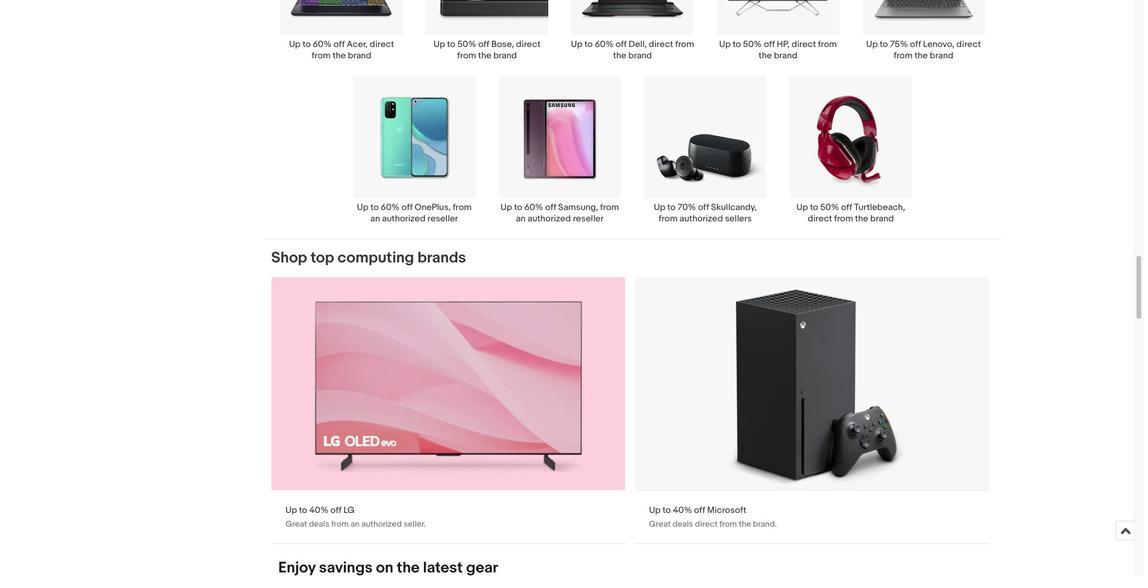Task type: vqa. For each thing, say whether or not it's contained in the screenshot.
the inside Up to 40% off Microsoft Great deals direct from the brand.
yes



Task type: locate. For each thing, give the bounding box(es) containing it.
skullcandy,
[[711, 202, 757, 213]]

list
[[264, 0, 1001, 239]]

up to 60% off samsung, from an authorized reseller
[[501, 202, 619, 225]]

off for dell,
[[616, 39, 627, 50]]

up inside up to 40% off lg great deals from an authorized seller.
[[286, 505, 297, 516]]

up inside up to 75% off lenovo, direct from the brand
[[866, 39, 878, 50]]

up to 50% off turtlebeach, direct from the brand link
[[778, 76, 924, 225]]

off for oneplus,
[[402, 202, 413, 213]]

off inside up to 60% off oneplus, from an authorized reseller
[[402, 202, 413, 213]]

to inside up to 75% off lenovo, direct from the brand
[[880, 39, 888, 50]]

authorized
[[382, 213, 426, 225], [528, 213, 571, 225], [680, 213, 723, 225], [362, 519, 402, 529]]

off left bose, on the top of the page
[[478, 39, 489, 50]]

the inside the up to 50% off bose, direct from the brand
[[478, 50, 491, 61]]

1 great from the left
[[286, 519, 307, 529]]

off inside up to 70% off skullcandy, from authorized sellers
[[698, 202, 709, 213]]

authorized inside up to 70% off skullcandy, from authorized sellers
[[680, 213, 723, 225]]

0 horizontal spatial deals
[[309, 519, 329, 529]]

the
[[333, 50, 346, 61], [478, 50, 491, 61], [613, 50, 627, 61], [759, 50, 772, 61], [915, 50, 928, 61], [855, 213, 868, 225], [739, 519, 751, 529]]

reseller inside up to 60% off oneplus, from an authorized reseller
[[428, 213, 458, 225]]

1 horizontal spatial 50%
[[743, 39, 762, 50]]

50% for turtlebeach,
[[820, 202, 839, 213]]

to for up to 40% off lg great deals from an authorized seller.
[[299, 505, 307, 516]]

1 reseller from the left
[[428, 213, 458, 225]]

to inside up to 40% off lg great deals from an authorized seller.
[[299, 505, 307, 516]]

up to 60% off oneplus, from an authorized reseller link
[[342, 76, 487, 225]]

60%
[[313, 39, 332, 50], [595, 39, 614, 50], [381, 202, 400, 213], [524, 202, 543, 213]]

2 40% from the left
[[673, 505, 692, 516]]

from inside up to 60% off samsung, from an authorized reseller
[[600, 202, 619, 213]]

0 horizontal spatial 50%
[[457, 39, 476, 50]]

up
[[289, 39, 301, 50], [434, 39, 445, 50], [571, 39, 583, 50], [719, 39, 731, 50], [866, 39, 878, 50], [357, 202, 369, 213], [501, 202, 512, 213], [654, 202, 665, 213], [797, 202, 808, 213], [286, 505, 297, 516], [649, 505, 661, 516]]

from left the lenovo,
[[894, 50, 913, 61]]

off right 75% at top right
[[910, 39, 921, 50]]

40% inside up to 40% off lg great deals from an authorized seller.
[[309, 505, 328, 516]]

0 horizontal spatial reseller
[[428, 213, 458, 225]]

great inside up to 40% off lg great deals from an authorized seller.
[[286, 519, 307, 529]]

an up computing
[[371, 213, 380, 225]]

brand inside up to 60% off acer, direct from the brand
[[348, 50, 371, 61]]

60% inside up to 60% off acer, direct from the brand
[[313, 39, 332, 50]]

the inside up to 50% off hp, direct from the brand
[[759, 50, 772, 61]]

off inside up to 50% off turtlebeach, direct from the brand
[[841, 202, 852, 213]]

2 horizontal spatial an
[[516, 213, 526, 225]]

None text field
[[271, 278, 625, 544], [635, 278, 989, 544], [271, 278, 625, 544], [635, 278, 989, 544]]

reseller inside up to 60% off samsung, from an authorized reseller
[[573, 213, 604, 225]]

from inside up to 50% off turtlebeach, direct from the brand
[[834, 213, 853, 225]]

up inside up to 60% off acer, direct from the brand
[[289, 39, 301, 50]]

off left acer, on the left top of the page
[[334, 39, 345, 50]]

50% left bose, on the top of the page
[[457, 39, 476, 50]]

up to 75% off lenovo, direct from the brand
[[866, 39, 981, 61]]

off inside up to 75% off lenovo, direct from the brand
[[910, 39, 921, 50]]

50% inside up to 50% off hp, direct from the brand
[[743, 39, 762, 50]]

from right samsung, on the top
[[600, 202, 619, 213]]

direct inside up to 60% off acer, direct from the brand
[[370, 39, 394, 50]]

direct for dell,
[[649, 39, 673, 50]]

from down the lg
[[331, 519, 349, 529]]

50% inside up to 50% off turtlebeach, direct from the brand
[[820, 202, 839, 213]]

deals inside up to 40% off microsoft great deals direct from the brand.
[[673, 519, 693, 529]]

off left the oneplus,
[[402, 202, 413, 213]]

the for dell,
[[613, 50, 627, 61]]

off inside up to 60% off dell, direct from the brand
[[616, 39, 627, 50]]

off inside up to 60% off samsung, from an authorized reseller
[[545, 202, 556, 213]]

the inside up to 60% off acer, direct from the brand
[[333, 50, 346, 61]]

1 horizontal spatial reseller
[[573, 213, 604, 225]]

direct for bose,
[[516, 39, 541, 50]]

to inside the up to 50% off bose, direct from the brand
[[447, 39, 455, 50]]

to
[[303, 39, 311, 50], [447, 39, 455, 50], [585, 39, 593, 50], [733, 39, 741, 50], [880, 39, 888, 50], [371, 202, 379, 213], [514, 202, 522, 213], [667, 202, 676, 213], [810, 202, 818, 213], [299, 505, 307, 516], [663, 505, 671, 516]]

1 horizontal spatial great
[[649, 519, 671, 529]]

from left acer, on the left top of the page
[[312, 50, 331, 61]]

off left turtlebeach,
[[841, 202, 852, 213]]

list containing up to 60% off acer, direct from the brand
[[264, 0, 1001, 239]]

up inside up to 60% off oneplus, from an authorized reseller
[[357, 202, 369, 213]]

off for turtlebeach,
[[841, 202, 852, 213]]

to inside up to 50% off turtlebeach, direct from the brand
[[810, 202, 818, 213]]

the inside up to 75% off lenovo, direct from the brand
[[915, 50, 928, 61]]

direct inside up to 50% off turtlebeach, direct from the brand
[[808, 213, 832, 225]]

oneplus,
[[415, 202, 451, 213]]

brand
[[348, 50, 371, 61], [493, 50, 517, 61], [629, 50, 652, 61], [774, 50, 798, 61], [930, 50, 954, 61], [870, 213, 894, 225]]

off for lenovo,
[[910, 39, 921, 50]]

from left bose, on the top of the page
[[457, 50, 476, 61]]

direct inside up to 50% off hp, direct from the brand
[[792, 39, 816, 50]]

to for up to 60% off oneplus, from an authorized reseller
[[371, 202, 379, 213]]

40% for microsoft
[[673, 505, 692, 516]]

off inside up to 40% off lg great deals from an authorized seller.
[[330, 505, 342, 516]]

from left turtlebeach,
[[834, 213, 853, 225]]

60% left dell,
[[595, 39, 614, 50]]

up to 50% off turtlebeach, direct from the brand
[[797, 202, 905, 225]]

1 horizontal spatial 40%
[[673, 505, 692, 516]]

brand inside up to 60% off dell, direct from the brand
[[629, 50, 652, 61]]

to inside up to 40% off microsoft great deals direct from the brand.
[[663, 505, 671, 516]]

the inside up to 50% off turtlebeach, direct from the brand
[[855, 213, 868, 225]]

from down "microsoft"
[[720, 519, 737, 529]]

from inside up to 60% off acer, direct from the brand
[[312, 50, 331, 61]]

direct inside the up to 50% off bose, direct from the brand
[[516, 39, 541, 50]]

60% inside up to 60% off oneplus, from an authorized reseller
[[381, 202, 400, 213]]

off inside up to 60% off acer, direct from the brand
[[334, 39, 345, 50]]

brand for turtlebeach,
[[870, 213, 894, 225]]

off left samsung, on the top
[[545, 202, 556, 213]]

off inside up to 50% off hp, direct from the brand
[[764, 39, 775, 50]]

off right 70%
[[698, 202, 709, 213]]

up to 50% off hp, direct from the brand link
[[705, 0, 851, 61]]

to for up to 50% off bose, direct from the brand
[[447, 39, 455, 50]]

bose,
[[491, 39, 514, 50]]

to inside up to 50% off hp, direct from the brand
[[733, 39, 741, 50]]

0 horizontal spatial 40%
[[309, 505, 328, 516]]

up inside the up to 50% off bose, direct from the brand
[[434, 39, 445, 50]]

from left 70%
[[659, 213, 678, 225]]

60% for samsung,
[[524, 202, 543, 213]]

the inside up to 60% off dell, direct from the brand
[[613, 50, 627, 61]]

authorized inside up to 40% off lg great deals from an authorized seller.
[[362, 519, 402, 529]]

turtlebeach,
[[854, 202, 905, 213]]

brand for bose,
[[493, 50, 517, 61]]

to inside up to 60% off samsung, from an authorized reseller
[[514, 202, 522, 213]]

great for up to 40% off lg
[[286, 519, 307, 529]]

to for up to 40% off microsoft great deals direct from the brand.
[[663, 505, 671, 516]]

2 reseller from the left
[[573, 213, 604, 225]]

off for skullcandy,
[[698, 202, 709, 213]]

50% left hp,
[[743, 39, 762, 50]]

40% for lg
[[309, 505, 328, 516]]

up to 60% off dell, direct from the brand link
[[560, 0, 705, 61]]

to inside up to 60% off acer, direct from the brand
[[303, 39, 311, 50]]

reseller
[[428, 213, 458, 225], [573, 213, 604, 225]]

brand inside up to 50% off hp, direct from the brand
[[774, 50, 798, 61]]

brands
[[418, 249, 466, 267]]

off left "microsoft"
[[694, 505, 705, 516]]

an for up to 60% off samsung, from an authorized reseller
[[516, 213, 526, 225]]

up for up to 70% off skullcandy, from authorized sellers
[[654, 202, 665, 213]]

up to 40% off microsoft great deals direct from the brand.
[[649, 505, 777, 529]]

to inside up to 70% off skullcandy, from authorized sellers
[[667, 202, 676, 213]]

1 40% from the left
[[309, 505, 328, 516]]

off for bose,
[[478, 39, 489, 50]]

off left hp,
[[764, 39, 775, 50]]

up for up to 50% off hp, direct from the brand
[[719, 39, 731, 50]]

off inside the up to 50% off bose, direct from the brand
[[478, 39, 489, 50]]

brand inside the up to 50% off bose, direct from the brand
[[493, 50, 517, 61]]

2 great from the left
[[649, 519, 671, 529]]

samsung,
[[558, 202, 598, 213]]

50% inside the up to 50% off bose, direct from the brand
[[457, 39, 476, 50]]

up to 60% off oneplus, from an authorized reseller
[[357, 202, 472, 225]]

60% left the oneplus,
[[381, 202, 400, 213]]

sellers
[[725, 213, 752, 225]]

an
[[371, 213, 380, 225], [516, 213, 526, 225], [351, 519, 360, 529]]

direct for hp,
[[792, 39, 816, 50]]

off left the lg
[[330, 505, 342, 516]]

up inside up to 50% off hp, direct from the brand
[[719, 39, 731, 50]]

off
[[334, 39, 345, 50], [478, 39, 489, 50], [616, 39, 627, 50], [764, 39, 775, 50], [910, 39, 921, 50], [402, 202, 413, 213], [545, 202, 556, 213], [698, 202, 709, 213], [841, 202, 852, 213], [330, 505, 342, 516], [694, 505, 705, 516]]

from right hp,
[[818, 39, 837, 50]]

great
[[286, 519, 307, 529], [649, 519, 671, 529]]

acer,
[[347, 39, 368, 50]]

brand for dell,
[[629, 50, 652, 61]]

from right the oneplus,
[[453, 202, 472, 213]]

an left samsung, on the top
[[516, 213, 526, 225]]

direct inside up to 75% off lenovo, direct from the brand
[[957, 39, 981, 50]]

an inside up to 60% off oneplus, from an authorized reseller
[[371, 213, 380, 225]]

0 horizontal spatial great
[[286, 519, 307, 529]]

to for up to 60% off samsung, from an authorized reseller
[[514, 202, 522, 213]]

off left dell,
[[616, 39, 627, 50]]

50%
[[457, 39, 476, 50], [743, 39, 762, 50], [820, 202, 839, 213]]

60% inside up to 60% off dell, direct from the brand
[[595, 39, 614, 50]]

1 horizontal spatial an
[[371, 213, 380, 225]]

great inside up to 40% off microsoft great deals direct from the brand.
[[649, 519, 671, 529]]

40% left the lg
[[309, 505, 328, 516]]

an inside up to 60% off samsung, from an authorized reseller
[[516, 213, 526, 225]]

shop
[[271, 249, 307, 267]]

1 horizontal spatial deals
[[673, 519, 693, 529]]

seller.
[[404, 519, 426, 529]]

deals inside up to 40% off lg great deals from an authorized seller.
[[309, 519, 329, 529]]

to inside up to 60% off dell, direct from the brand
[[585, 39, 593, 50]]

up inside up to 60% off samsung, from an authorized reseller
[[501, 202, 512, 213]]

2 horizontal spatial 50%
[[820, 202, 839, 213]]

40% left "microsoft"
[[673, 505, 692, 516]]

brand inside up to 75% off lenovo, direct from the brand
[[930, 50, 954, 61]]

up inside up to 70% off skullcandy, from authorized sellers
[[654, 202, 665, 213]]

50% for hp,
[[743, 39, 762, 50]]

40%
[[309, 505, 328, 516], [673, 505, 692, 516]]

brand inside up to 50% off turtlebeach, direct from the brand
[[870, 213, 894, 225]]

60% inside up to 60% off samsung, from an authorized reseller
[[524, 202, 543, 213]]

2 deals from the left
[[673, 519, 693, 529]]

from inside up to 40% off microsoft great deals direct from the brand.
[[720, 519, 737, 529]]

direct inside up to 60% off dell, direct from the brand
[[649, 39, 673, 50]]

from right dell,
[[675, 39, 694, 50]]

off for microsoft
[[694, 505, 705, 516]]

up inside up to 50% off turtlebeach, direct from the brand
[[797, 202, 808, 213]]

0 horizontal spatial an
[[351, 519, 360, 529]]

to inside up to 60% off oneplus, from an authorized reseller
[[371, 202, 379, 213]]

to for up to 75% off lenovo, direct from the brand
[[880, 39, 888, 50]]

60% for dell,
[[595, 39, 614, 50]]

60% left samsung, on the top
[[524, 202, 543, 213]]

the for acer,
[[333, 50, 346, 61]]

brand for acer,
[[348, 50, 371, 61]]

off inside up to 40% off microsoft great deals direct from the brand.
[[694, 505, 705, 516]]

60% left acer, on the left top of the page
[[313, 39, 332, 50]]

50% left turtlebeach,
[[820, 202, 839, 213]]

the inside up to 40% off microsoft great deals direct from the brand.
[[739, 519, 751, 529]]

from inside the up to 50% off bose, direct from the brand
[[457, 50, 476, 61]]

an for up to 60% off oneplus, from an authorized reseller
[[371, 213, 380, 225]]

from inside up to 50% off hp, direct from the brand
[[818, 39, 837, 50]]

from
[[675, 39, 694, 50], [818, 39, 837, 50], [312, 50, 331, 61], [457, 50, 476, 61], [894, 50, 913, 61], [453, 202, 472, 213], [600, 202, 619, 213], [659, 213, 678, 225], [834, 213, 853, 225], [331, 519, 349, 529], [720, 519, 737, 529]]

40% inside up to 40% off microsoft great deals direct from the brand.
[[673, 505, 692, 516]]

up inside up to 60% off dell, direct from the brand
[[571, 39, 583, 50]]

1 deals from the left
[[309, 519, 329, 529]]

deals
[[309, 519, 329, 529], [673, 519, 693, 529]]

an down the lg
[[351, 519, 360, 529]]

direct
[[370, 39, 394, 50], [516, 39, 541, 50], [649, 39, 673, 50], [792, 39, 816, 50], [957, 39, 981, 50], [808, 213, 832, 225], [695, 519, 718, 529]]

up to 75% off lenovo, direct from the brand link
[[851, 0, 996, 61]]



Task type: describe. For each thing, give the bounding box(es) containing it.
up to 50% off bose, direct from the brand link
[[414, 0, 560, 61]]

brand.
[[753, 519, 777, 529]]

up to 70% off skullcandy, from authorized sellers
[[654, 202, 757, 225]]

up to 60% off acer, direct from the brand link
[[269, 0, 414, 61]]

60% for acer,
[[313, 39, 332, 50]]

up for up to 60% off samsung, from an authorized reseller
[[501, 202, 512, 213]]

brand for hp,
[[774, 50, 798, 61]]

to for up to 60% off acer, direct from the brand
[[303, 39, 311, 50]]

off for lg
[[330, 505, 342, 516]]

up for up to 50% off bose, direct from the brand
[[434, 39, 445, 50]]

direct inside up to 40% off microsoft great deals direct from the brand.
[[695, 519, 718, 529]]

from inside up to 40% off lg great deals from an authorized seller.
[[331, 519, 349, 529]]

up for up to 50% off turtlebeach, direct from the brand
[[797, 202, 808, 213]]

microsoft
[[707, 505, 747, 516]]

up to 50% off bose, direct from the brand
[[434, 39, 541, 61]]

authorized inside up to 60% off samsung, from an authorized reseller
[[528, 213, 571, 225]]

from inside up to 60% off dell, direct from the brand
[[675, 39, 694, 50]]

up to 70% off skullcandy, from authorized sellers link
[[633, 76, 778, 225]]

deals for lg
[[309, 519, 329, 529]]

75%
[[890, 39, 908, 50]]

computing
[[338, 249, 414, 267]]

direct for turtlebeach,
[[808, 213, 832, 225]]

brand for lenovo,
[[930, 50, 954, 61]]

up for up to 75% off lenovo, direct from the brand
[[866, 39, 878, 50]]

60% for oneplus,
[[381, 202, 400, 213]]

70%
[[678, 202, 696, 213]]

up for up to 60% off dell, direct from the brand
[[571, 39, 583, 50]]

direct for lenovo,
[[957, 39, 981, 50]]

up for up to 60% off oneplus, from an authorized reseller
[[357, 202, 369, 213]]

up to 50% off hp, direct from the brand
[[719, 39, 837, 61]]

to for up to 50% off hp, direct from the brand
[[733, 39, 741, 50]]

to for up to 50% off turtlebeach, direct from the brand
[[810, 202, 818, 213]]

hp,
[[777, 39, 790, 50]]

from inside up to 70% off skullcandy, from authorized sellers
[[659, 213, 678, 225]]

great for up to 40% off microsoft
[[649, 519, 671, 529]]

an inside up to 40% off lg great deals from an authorized seller.
[[351, 519, 360, 529]]

off for hp,
[[764, 39, 775, 50]]

the for bose,
[[478, 50, 491, 61]]

up to 40% off lg great deals from an authorized seller.
[[286, 505, 426, 529]]

up to 60% off samsung, from an authorized reseller link
[[487, 76, 633, 225]]

top
[[311, 249, 334, 267]]

off for acer,
[[334, 39, 345, 50]]

deals for microsoft
[[673, 519, 693, 529]]

lg
[[344, 505, 355, 516]]

up to 60% off acer, direct from the brand
[[289, 39, 394, 61]]

up to 60% off dell, direct from the brand
[[571, 39, 694, 61]]

shop top computing brands
[[271, 249, 466, 267]]

the for lenovo,
[[915, 50, 928, 61]]

to for up to 70% off skullcandy, from authorized sellers
[[667, 202, 676, 213]]

lenovo,
[[923, 39, 955, 50]]

direct for acer,
[[370, 39, 394, 50]]

to for up to 60% off dell, direct from the brand
[[585, 39, 593, 50]]

the for turtlebeach,
[[855, 213, 868, 225]]

from inside up to 60% off oneplus, from an authorized reseller
[[453, 202, 472, 213]]

up for up to 60% off acer, direct from the brand
[[289, 39, 301, 50]]

reseller for oneplus,
[[428, 213, 458, 225]]

reseller for samsung,
[[573, 213, 604, 225]]

off for samsung,
[[545, 202, 556, 213]]

from inside up to 75% off lenovo, direct from the brand
[[894, 50, 913, 61]]

up inside up to 40% off microsoft great deals direct from the brand.
[[649, 505, 661, 516]]

50% for bose,
[[457, 39, 476, 50]]

the for hp,
[[759, 50, 772, 61]]

dell,
[[629, 39, 647, 50]]

authorized inside up to 60% off oneplus, from an authorized reseller
[[382, 213, 426, 225]]



